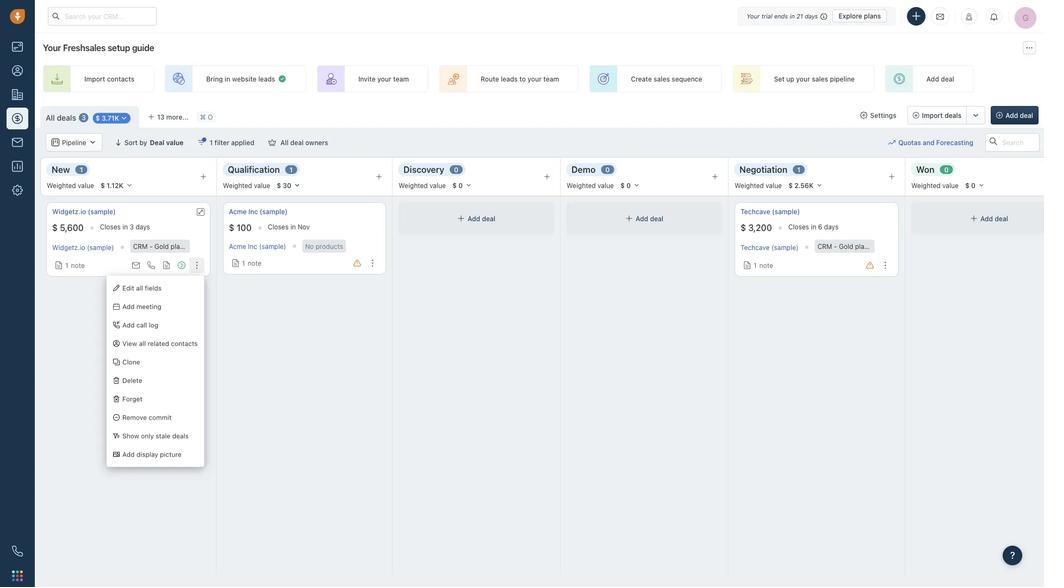 Task type: describe. For each thing, give the bounding box(es) containing it.
1 techcave from the top
[[741, 208, 771, 216]]

6
[[819, 223, 823, 231]]

closes for $ 5,600
[[100, 223, 121, 231]]

forecasting
[[937, 139, 974, 146]]

$ 100
[[229, 223, 252, 233]]

qualification
[[228, 164, 280, 175]]

$ 30
[[277, 182, 292, 189]]

and
[[923, 139, 935, 146]]

clone
[[122, 359, 140, 366]]

container_wx8msf4aqz5i3rn1 image down $ 100
[[232, 260, 239, 267]]

container_wx8msf4aqz5i3rn1 image inside bring in website leads link
[[278, 75, 287, 83]]

$ 1.12k
[[101, 182, 123, 189]]

display
[[137, 451, 158, 459]]

your inside set up your sales pipeline link
[[797, 75, 811, 83]]

bring in website leads link
[[165, 65, 306, 93]]

meeting
[[137, 303, 161, 311]]

plan for 3,200
[[856, 243, 869, 250]]

1 team from the left
[[393, 75, 409, 83]]

all deal owners
[[281, 139, 328, 146]]

3.71k
[[102, 114, 119, 122]]

- for $ 5,600
[[150, 243, 153, 250]]

all deal owners button
[[262, 133, 335, 152]]

1 horizontal spatial days
[[805, 13, 819, 20]]

up
[[787, 75, 795, 83]]

edit all fields
[[122, 285, 162, 292]]

send email image
[[937, 12, 945, 21]]

closes in 3 days
[[100, 223, 150, 231]]

days for $ 5,600
[[136, 223, 150, 231]]

create sales sequence link
[[590, 65, 722, 93]]

2 inc from the top
[[248, 243, 257, 250]]

2 acme from the top
[[229, 243, 246, 250]]

quotas
[[899, 139, 922, 146]]

note for $ 100
[[248, 260, 262, 267]]

explore
[[839, 12, 863, 20]]

weighted value for new
[[47, 182, 94, 189]]

invite
[[359, 75, 376, 83]]

to
[[520, 75, 526, 83]]

filter
[[215, 139, 230, 146]]

discovery
[[404, 164, 445, 175]]

negotiation
[[740, 164, 788, 175]]

in for qualification
[[291, 223, 296, 231]]

1 widgetz.io from the top
[[52, 208, 86, 216]]

$ 0 button for won
[[961, 180, 990, 192]]

show only stale deals
[[122, 433, 189, 440]]

applied
[[231, 139, 255, 146]]

crm - gold plan monthly (sample) for $ 3,200
[[818, 243, 924, 250]]

setup
[[108, 43, 130, 53]]

settings button
[[855, 106, 903, 125]]

value for qualification
[[254, 182, 270, 189]]

21
[[797, 13, 804, 20]]

100
[[237, 223, 252, 233]]

2.56k
[[795, 182, 814, 189]]

only
[[141, 433, 154, 440]]

days for $ 3,200
[[825, 223, 839, 231]]

2 widgetz.io from the top
[[52, 244, 85, 251]]

1 filter applied button
[[191, 133, 262, 152]]

more...
[[166, 113, 189, 121]]

1 acme inc (sample) link from the top
[[229, 207, 288, 217]]

pipeline button
[[46, 133, 103, 152]]

won
[[917, 164, 935, 175]]

weighted for demo
[[567, 182, 596, 189]]

closes for $ 100
[[268, 223, 289, 231]]

stale
[[156, 433, 171, 440]]

sequence
[[672, 75, 703, 83]]

crm for $ 5,600
[[133, 243, 148, 250]]

import deals button
[[908, 106, 968, 125]]

bring
[[206, 75, 223, 83]]

1 note for $ 100
[[242, 260, 262, 267]]

30
[[283, 182, 292, 189]]

bring in website leads
[[206, 75, 275, 83]]

sort
[[124, 139, 138, 146]]

container_wx8msf4aqz5i3rn1 image down "$ 5,600"
[[55, 262, 63, 269]]

$ 0 button for discovery
[[448, 180, 477, 192]]

value for new
[[78, 182, 94, 189]]

1 down $ 3,200
[[754, 262, 757, 269]]

deals for all
[[57, 113, 76, 122]]

$ 3,200
[[741, 223, 773, 233]]

value for discovery
[[430, 182, 446, 189]]

$ 3.71k button
[[90, 112, 134, 124]]

1 down '100'
[[242, 260, 245, 267]]

create
[[631, 75, 652, 83]]

what's new image
[[966, 13, 974, 21]]

container_wx8msf4aqz5i3rn1 image inside pipeline popup button
[[52, 139, 59, 146]]

$ 0 for won
[[966, 182, 976, 189]]

owners
[[306, 139, 328, 146]]

view all related contacts
[[122, 340, 198, 348]]

add call log
[[122, 322, 158, 329]]

set up your sales pipeline link
[[733, 65, 875, 93]]

add deal inside add deal link
[[927, 75, 955, 83]]

new
[[52, 164, 70, 175]]

1 filter applied
[[210, 139, 255, 146]]

$ 3.71k button
[[93, 113, 131, 124]]

your freshsales setup guide
[[43, 43, 154, 53]]

phone element
[[7, 541, 28, 563]]

$ 0 button for demo
[[616, 180, 645, 192]]

forget
[[122, 396, 143, 403]]

13
[[157, 113, 165, 121]]

pipeline
[[62, 139, 86, 146]]

gold for $ 3,200
[[840, 243, 854, 250]]

add inside button
[[1006, 112, 1019, 119]]

set up your sales pipeline
[[775, 75, 855, 83]]

in for negotiation
[[812, 223, 817, 231]]

$ 0 for demo
[[621, 182, 631, 189]]

1 note for $ 5,600
[[65, 262, 85, 269]]

import contacts
[[84, 75, 134, 83]]

crm for $ 3,200
[[818, 243, 833, 250]]

value for won
[[943, 182, 959, 189]]

weighted for won
[[912, 182, 941, 189]]

all for view
[[139, 340, 146, 348]]

2 techcave (sample) from the top
[[741, 244, 799, 251]]

weighted value for demo
[[567, 182, 614, 189]]

add deal link
[[886, 65, 975, 93]]

remove
[[122, 414, 147, 422]]

in left 21
[[790, 13, 795, 20]]

2 sales from the left
[[812, 75, 829, 83]]

1 acme from the top
[[229, 208, 247, 216]]

2 widgetz.io (sample) from the top
[[52, 244, 114, 251]]

value for negotiation
[[766, 182, 782, 189]]

log
[[149, 322, 158, 329]]

menu containing edit all fields
[[107, 276, 204, 467]]

all for deal
[[281, 139, 289, 146]]

container_wx8msf4aqz5i3rn1 image inside all deal owners button
[[269, 139, 276, 146]]

sort by deal value
[[124, 139, 184, 146]]

add meeting
[[122, 303, 161, 311]]

1 inside button
[[210, 139, 213, 146]]

deal
[[150, 139, 165, 146]]

no products
[[305, 243, 343, 250]]

in inside bring in website leads link
[[225, 75, 230, 83]]

1 note for $ 3,200
[[754, 262, 774, 269]]

show
[[122, 433, 139, 440]]

1 leads from the left
[[258, 75, 275, 83]]

your trial ends in 21 days
[[747, 13, 819, 20]]

demo
[[572, 164, 596, 175]]

view
[[122, 340, 137, 348]]

invite your team link
[[317, 65, 429, 93]]

your inside invite your team link
[[378, 75, 392, 83]]

picture
[[160, 451, 182, 459]]

your inside route leads to your team link
[[528, 75, 542, 83]]

freshworks switcher image
[[12, 571, 23, 582]]

in for new
[[123, 223, 128, 231]]

1 down "$ 5,600"
[[65, 262, 68, 269]]

monthly for 5,600
[[186, 243, 210, 250]]

3 for in
[[130, 223, 134, 231]]

no
[[305, 243, 314, 250]]

1 up $ 2.56k
[[798, 166, 801, 174]]

by
[[140, 139, 147, 146]]

quotas and forecasting
[[899, 139, 974, 146]]

$ 0 for discovery
[[453, 182, 463, 189]]

1 acme inc (sample) from the top
[[229, 208, 288, 216]]



Task type: locate. For each thing, give the bounding box(es) containing it.
1 note down the "3,200"
[[754, 262, 774, 269]]

import for import deals
[[923, 112, 944, 119]]

1 vertical spatial acme inc (sample)
[[229, 243, 286, 250]]

import
[[84, 75, 105, 83], [923, 112, 944, 119]]

0 vertical spatial acme inc (sample)
[[229, 208, 288, 216]]

gold
[[155, 243, 169, 250], [840, 243, 854, 250]]

2 horizontal spatial $ 0
[[966, 182, 976, 189]]

weighted down the negotiation
[[735, 182, 764, 189]]

techcave (sample) link
[[741, 207, 801, 217], [741, 244, 799, 251]]

2 monthly from the left
[[871, 243, 895, 250]]

1 vertical spatial 3
[[130, 223, 134, 231]]

in down $ 1.12k 'button'
[[123, 223, 128, 231]]

2 weighted value from the left
[[223, 182, 270, 189]]

4 weighted from the left
[[567, 182, 596, 189]]

(sample)
[[88, 208, 116, 216], [260, 208, 288, 216], [773, 208, 801, 216], [259, 243, 286, 250], [212, 243, 239, 250], [897, 243, 924, 250], [87, 244, 114, 251], [772, 244, 799, 251]]

0 vertical spatial 3
[[82, 114, 86, 122]]

sales left the pipeline
[[812, 75, 829, 83]]

2 techcave from the top
[[741, 244, 770, 251]]

monthly
[[186, 243, 210, 250], [871, 243, 895, 250]]

1 crm - gold plan monthly (sample) from the left
[[133, 243, 239, 250]]

ends
[[775, 13, 789, 20]]

deals for import
[[945, 112, 962, 119]]

guide
[[132, 43, 154, 53]]

1 horizontal spatial plan
[[856, 243, 869, 250]]

3 down $ 1.12k 'button'
[[130, 223, 134, 231]]

container_wx8msf4aqz5i3rn1 image left filter
[[198, 139, 205, 146]]

all for edit
[[136, 285, 143, 292]]

team right invite
[[393, 75, 409, 83]]

widgetz.io
[[52, 208, 86, 216], [52, 244, 85, 251]]

your left trial
[[747, 13, 760, 20]]

contacts down setup
[[107, 75, 134, 83]]

4 weighted value from the left
[[567, 182, 614, 189]]

weighted down discovery
[[399, 182, 428, 189]]

techcave
[[741, 208, 771, 216], [741, 244, 770, 251]]

container_wx8msf4aqz5i3rn1 image inside settings popup button
[[861, 112, 868, 119]]

explore plans link
[[833, 10, 888, 23]]

1 $ 0 from the left
[[453, 182, 463, 189]]

inc down '100'
[[248, 243, 257, 250]]

3 weighted from the left
[[399, 182, 428, 189]]

freshsales
[[63, 43, 106, 53]]

widgetz.io down "$ 5,600"
[[52, 244, 85, 251]]

1 weighted from the left
[[47, 182, 76, 189]]

1 horizontal spatial $ 0 button
[[616, 180, 645, 192]]

1 left filter
[[210, 139, 213, 146]]

$ 2.56k button
[[784, 180, 828, 192]]

route
[[481, 75, 499, 83]]

0 horizontal spatial $ 0
[[453, 182, 463, 189]]

container_wx8msf4aqz5i3rn1 image down $ 3,200
[[744, 262, 752, 269]]

2 leads from the left
[[501, 75, 518, 83]]

1 horizontal spatial 1 note
[[242, 260, 262, 267]]

0 horizontal spatial -
[[150, 243, 153, 250]]

$ 0 button
[[448, 180, 477, 192], [616, 180, 645, 192], [961, 180, 990, 192]]

acme inc (sample) down '100'
[[229, 243, 286, 250]]

2 horizontal spatial note
[[760, 262, 774, 269]]

0 horizontal spatial your
[[43, 43, 61, 53]]

0 vertical spatial widgetz.io
[[52, 208, 86, 216]]

2 techcave (sample) link from the top
[[741, 244, 799, 251]]

your right 'to'
[[528, 75, 542, 83]]

2 $ 0 button from the left
[[616, 180, 645, 192]]

your for your freshsales setup guide
[[43, 43, 61, 53]]

2 gold from the left
[[840, 243, 854, 250]]

2 - from the left
[[835, 243, 838, 250]]

container_wx8msf4aqz5i3rn1 image inside 1 filter applied button
[[198, 139, 205, 146]]

- down closes in 6 days
[[835, 243, 838, 250]]

1 right 'new'
[[80, 166, 83, 174]]

0 vertical spatial techcave (sample)
[[741, 208, 801, 216]]

acme inc (sample) up '100'
[[229, 208, 288, 216]]

0 horizontal spatial plan
[[171, 243, 184, 250]]

in left nov
[[291, 223, 296, 231]]

2 plan from the left
[[856, 243, 869, 250]]

weighted down 'new'
[[47, 182, 76, 189]]

1 vertical spatial import
[[923, 112, 944, 119]]

5 weighted from the left
[[735, 182, 764, 189]]

closes right 5,600 on the top
[[100, 223, 121, 231]]

container_wx8msf4aqz5i3rn1 image inside pipeline popup button
[[89, 139, 97, 146]]

weighted value down the 'won'
[[912, 182, 959, 189]]

2 crm from the left
[[818, 243, 833, 250]]

0 horizontal spatial crm - gold plan monthly (sample)
[[133, 243, 239, 250]]

2 horizontal spatial 1 note
[[754, 262, 774, 269]]

weighted for new
[[47, 182, 76, 189]]

0 horizontal spatial sales
[[654, 75, 670, 83]]

import up quotas and forecasting
[[923, 112, 944, 119]]

widgetz.io (sample)
[[52, 208, 116, 216], [52, 244, 114, 251]]

3 for deals
[[82, 114, 86, 122]]

techcave down $ 3,200
[[741, 244, 770, 251]]

0 horizontal spatial crm
[[133, 243, 148, 250]]

widgetz.io (sample) up 5,600 on the top
[[52, 208, 116, 216]]

1 horizontal spatial team
[[544, 75, 560, 83]]

leads
[[258, 75, 275, 83], [501, 75, 518, 83]]

$
[[96, 114, 100, 122], [101, 182, 105, 189], [277, 182, 281, 189], [453, 182, 457, 189], [621, 182, 625, 189], [789, 182, 793, 189], [966, 182, 970, 189], [52, 223, 58, 233], [229, 223, 235, 233], [741, 223, 747, 233]]

container_wx8msf4aqz5i3rn1 image right the website
[[278, 75, 287, 83]]

2 your from the left
[[528, 75, 542, 83]]

contacts
[[107, 75, 134, 83], [171, 340, 198, 348]]

0 horizontal spatial deals
[[57, 113, 76, 122]]

all inside button
[[281, 139, 289, 146]]

days right 21
[[805, 13, 819, 20]]

contacts right the related
[[171, 340, 198, 348]]

$ 1.12k button
[[96, 180, 138, 192]]

plans
[[865, 12, 882, 20]]

phone image
[[12, 546, 23, 557]]

weighted value down demo
[[567, 182, 614, 189]]

3 right all deals link
[[82, 114, 86, 122]]

weighted down demo
[[567, 182, 596, 189]]

2 crm - gold plan monthly (sample) from the left
[[818, 243, 924, 250]]

1 horizontal spatial deals
[[172, 433, 189, 440]]

1 techcave (sample) link from the top
[[741, 207, 801, 217]]

weighted value down discovery
[[399, 182, 446, 189]]

3,200
[[749, 223, 773, 233]]

closes for $ 3,200
[[789, 223, 810, 231]]

2 horizontal spatial $ 0 button
[[961, 180, 990, 192]]

Search your CRM... text field
[[48, 7, 157, 26]]

- down closes in 3 days
[[150, 243, 153, 250]]

2 horizontal spatial your
[[797, 75, 811, 83]]

widgetz.io (sample) link up 5,600 on the top
[[52, 207, 116, 217]]

route leads to your team link
[[440, 65, 579, 93]]

1 $ 0 button from the left
[[448, 180, 477, 192]]

⌘
[[200, 113, 206, 121]]

settings
[[871, 112, 897, 119]]

1 vertical spatial widgetz.io
[[52, 244, 85, 251]]

Search field
[[986, 133, 1041, 152]]

1
[[210, 139, 213, 146], [80, 166, 83, 174], [290, 166, 293, 174], [798, 166, 801, 174], [242, 260, 245, 267], [65, 262, 68, 269], [754, 262, 757, 269]]

techcave up $ 3,200
[[741, 208, 771, 216]]

edit
[[122, 285, 134, 292]]

menu
[[107, 276, 204, 467]]

add deal
[[927, 75, 955, 83], [1006, 112, 1034, 119], [468, 215, 496, 223], [636, 215, 664, 223], [981, 215, 1009, 223]]

1 sales from the left
[[654, 75, 670, 83]]

inc up '100'
[[249, 208, 258, 216]]

3 closes from the left
[[789, 223, 810, 231]]

2 acme inc (sample) link from the top
[[229, 243, 286, 250]]

call
[[137, 322, 147, 329]]

import deals group
[[908, 106, 986, 125]]

1 plan from the left
[[171, 243, 184, 250]]

widgetz.io (sample) down 5,600 on the top
[[52, 244, 114, 251]]

13 more... button
[[142, 109, 195, 125]]

leads right the website
[[258, 75, 275, 83]]

1 note down 5,600 on the top
[[65, 262, 85, 269]]

3
[[82, 114, 86, 122], [130, 223, 134, 231]]

2 acme inc (sample) from the top
[[229, 243, 286, 250]]

2 weighted from the left
[[223, 182, 252, 189]]

all right view
[[139, 340, 146, 348]]

5 weighted value from the left
[[735, 182, 782, 189]]

3 $ 0 from the left
[[966, 182, 976, 189]]

0 vertical spatial acme inc (sample) link
[[229, 207, 288, 217]]

all left owners
[[281, 139, 289, 146]]

0 horizontal spatial 1 note
[[65, 262, 85, 269]]

note down 5,600 on the top
[[71, 262, 85, 269]]

invite your team
[[359, 75, 409, 83]]

plan for 5,600
[[171, 243, 184, 250]]

2 widgetz.io (sample) link from the top
[[52, 244, 114, 251]]

crm - gold plan monthly (sample)
[[133, 243, 239, 250], [818, 243, 924, 250]]

3 $ 0 button from the left
[[961, 180, 990, 192]]

all
[[46, 113, 55, 122], [281, 139, 289, 146]]

nov
[[298, 223, 310, 231]]

container_wx8msf4aqz5i3rn1 image
[[89, 139, 97, 146], [889, 139, 896, 146], [458, 215, 465, 223], [626, 215, 633, 223], [971, 215, 979, 223]]

0 vertical spatial import
[[84, 75, 105, 83]]

0 horizontal spatial your
[[378, 75, 392, 83]]

your right up
[[797, 75, 811, 83]]

import contacts link
[[43, 65, 154, 93]]

weighted down the 'won'
[[912, 182, 941, 189]]

0 horizontal spatial contacts
[[107, 75, 134, 83]]

techcave (sample) link up the "3,200"
[[741, 207, 801, 217]]

fields
[[145, 285, 162, 292]]

0 vertical spatial all
[[46, 113, 55, 122]]

container_wx8msf4aqz5i3rn1 image inside quotas and forecasting link
[[889, 139, 896, 146]]

0 horizontal spatial 3
[[82, 114, 86, 122]]

1 vertical spatial acme
[[229, 243, 246, 250]]

1 vertical spatial widgetz.io (sample)
[[52, 244, 114, 251]]

techcave (sample) down the "3,200"
[[741, 244, 799, 251]]

1 vertical spatial techcave (sample) link
[[741, 244, 799, 251]]

deals right stale
[[172, 433, 189, 440]]

route leads to your team
[[481, 75, 560, 83]]

1 vertical spatial your
[[43, 43, 61, 53]]

0 vertical spatial techcave (sample) link
[[741, 207, 801, 217]]

0 vertical spatial your
[[747, 13, 760, 20]]

crm - gold plan monthly (sample) for $ 5,600
[[133, 243, 239, 250]]

explore plans
[[839, 12, 882, 20]]

1 vertical spatial all
[[139, 340, 146, 348]]

quotas and forecasting link
[[889, 133, 985, 152]]

leads left 'to'
[[501, 75, 518, 83]]

3 weighted value from the left
[[399, 182, 446, 189]]

widgetz.io (sample) link down 5,600 on the top
[[52, 244, 114, 251]]

1 horizontal spatial gold
[[840, 243, 854, 250]]

0 vertical spatial acme
[[229, 208, 247, 216]]

3 inside all deals 3
[[82, 114, 86, 122]]

container_wx8msf4aqz5i3rn1 image right 3.71k in the top left of the page
[[120, 114, 128, 122]]

1 horizontal spatial -
[[835, 243, 838, 250]]

1 horizontal spatial note
[[248, 260, 262, 267]]

widgetz.io up "$ 5,600"
[[52, 208, 86, 216]]

all for deals
[[46, 113, 55, 122]]

container_wx8msf4aqz5i3rn1 image
[[278, 75, 287, 83], [861, 112, 868, 119], [120, 114, 128, 122], [52, 139, 59, 146], [198, 139, 205, 146], [269, 139, 276, 146], [232, 260, 239, 267], [55, 262, 63, 269], [744, 262, 752, 269]]

crm
[[133, 243, 148, 250], [818, 243, 833, 250]]

0 vertical spatial all
[[136, 285, 143, 292]]

deals
[[945, 112, 962, 119], [57, 113, 76, 122], [172, 433, 189, 440]]

team
[[393, 75, 409, 83], [544, 75, 560, 83]]

weighted value for discovery
[[399, 182, 446, 189]]

note for $ 5,600
[[71, 262, 85, 269]]

$ inside 'button'
[[101, 182, 105, 189]]

weighted for discovery
[[399, 182, 428, 189]]

techcave (sample) link down the "3,200"
[[741, 244, 799, 251]]

your left freshsales
[[43, 43, 61, 53]]

crm - gold plan monthly (sample) up fields
[[133, 243, 239, 250]]

1 weighted value from the left
[[47, 182, 94, 189]]

0 horizontal spatial import
[[84, 75, 105, 83]]

container_wx8msf4aqz5i3rn1 image right applied
[[269, 139, 276, 146]]

1 closes from the left
[[100, 223, 121, 231]]

note
[[248, 260, 262, 267], [71, 262, 85, 269], [760, 262, 774, 269]]

container_wx8msf4aqz5i3rn1 image inside $ 3.71k button
[[120, 114, 128, 122]]

container_wx8msf4aqz5i3rn1 image left settings
[[861, 112, 868, 119]]

1.12k
[[107, 182, 123, 189]]

1 up $ 30 button on the top of the page
[[290, 166, 293, 174]]

1 vertical spatial inc
[[248, 243, 257, 250]]

1 horizontal spatial monthly
[[871, 243, 895, 250]]

closes in nov
[[268, 223, 310, 231]]

weighted value down qualification
[[223, 182, 270, 189]]

1 inc from the top
[[249, 208, 258, 216]]

weighted value for qualification
[[223, 182, 270, 189]]

6 weighted value from the left
[[912, 182, 959, 189]]

0 vertical spatial widgetz.io (sample)
[[52, 208, 116, 216]]

value for demo
[[598, 182, 614, 189]]

gold for $ 5,600
[[155, 243, 169, 250]]

closes left 6
[[789, 223, 810, 231]]

add
[[927, 75, 940, 83], [1006, 112, 1019, 119], [468, 215, 481, 223], [636, 215, 649, 223], [981, 215, 994, 223], [122, 303, 135, 311], [122, 322, 135, 329], [122, 451, 135, 459]]

1 vertical spatial all
[[281, 139, 289, 146]]

1 vertical spatial widgetz.io (sample) link
[[52, 244, 114, 251]]

commit
[[149, 414, 172, 422]]

6 weighted from the left
[[912, 182, 941, 189]]

deals up pipeline at the left top of the page
[[57, 113, 76, 122]]

0 horizontal spatial note
[[71, 262, 85, 269]]

5,600
[[60, 223, 84, 233]]

crm - gold plan monthly (sample) down 6
[[818, 243, 924, 250]]

- for $ 3,200
[[835, 243, 838, 250]]

0 horizontal spatial gold
[[155, 243, 169, 250]]

days down $ 1.12k 'button'
[[136, 223, 150, 231]]

0 horizontal spatial $ 0 button
[[448, 180, 477, 192]]

2 $ 0 from the left
[[621, 182, 631, 189]]

2 closes from the left
[[268, 223, 289, 231]]

1 horizontal spatial your
[[747, 13, 760, 20]]

2 horizontal spatial days
[[825, 223, 839, 231]]

all right edit
[[136, 285, 143, 292]]

related
[[148, 340, 169, 348]]

contacts inside menu
[[171, 340, 198, 348]]

1 widgetz.io (sample) from the top
[[52, 208, 116, 216]]

$ 30 button
[[272, 180, 306, 192]]

weighted value for won
[[912, 182, 959, 189]]

1 horizontal spatial $ 0
[[621, 182, 631, 189]]

all
[[136, 285, 143, 292], [139, 340, 146, 348]]

0 horizontal spatial all
[[46, 113, 55, 122]]

weighted for qualification
[[223, 182, 252, 189]]

1 horizontal spatial all
[[281, 139, 289, 146]]

0 horizontal spatial closes
[[100, 223, 121, 231]]

1 horizontal spatial crm
[[818, 243, 833, 250]]

your for your trial ends in 21 days
[[747, 13, 760, 20]]

days right 6
[[825, 223, 839, 231]]

1 techcave (sample) from the top
[[741, 208, 801, 216]]

0 horizontal spatial monthly
[[186, 243, 210, 250]]

1 vertical spatial contacts
[[171, 340, 198, 348]]

note for $ 3,200
[[760, 262, 774, 269]]

deals up forecasting
[[945, 112, 962, 119]]

weighted for negotiation
[[735, 182, 764, 189]]

trial
[[762, 13, 773, 20]]

0
[[454, 166, 459, 174], [606, 166, 610, 174], [945, 166, 949, 174], [459, 182, 463, 189], [627, 182, 631, 189], [972, 182, 976, 189]]

1 crm from the left
[[133, 243, 148, 250]]

acme inc (sample) link down '100'
[[229, 243, 286, 250]]

note down '100'
[[248, 260, 262, 267]]

acme up $ 100
[[229, 208, 247, 216]]

crm down 6
[[818, 243, 833, 250]]

deals inside button
[[945, 112, 962, 119]]

techcave (sample) up the "3,200"
[[741, 208, 801, 216]]

13 more...
[[157, 113, 189, 121]]

note down the "3,200"
[[760, 262, 774, 269]]

0 horizontal spatial leads
[[258, 75, 275, 83]]

1 - from the left
[[150, 243, 153, 250]]

2 horizontal spatial closes
[[789, 223, 810, 231]]

import for import contacts
[[84, 75, 105, 83]]

$ inside dropdown button
[[96, 114, 100, 122]]

1 gold from the left
[[155, 243, 169, 250]]

1 vertical spatial techcave
[[741, 244, 770, 251]]

0 vertical spatial widgetz.io (sample) link
[[52, 207, 116, 217]]

delete
[[122, 377, 142, 385]]

plan
[[171, 243, 184, 250], [856, 243, 869, 250]]

weighted value
[[47, 182, 94, 189], [223, 182, 270, 189], [399, 182, 446, 189], [567, 182, 614, 189], [735, 182, 782, 189], [912, 182, 959, 189]]

add deal inside add deal button
[[1006, 112, 1034, 119]]

sales right create
[[654, 75, 670, 83]]

1 vertical spatial acme inc (sample) link
[[229, 243, 286, 250]]

acme inc (sample) link up '100'
[[229, 207, 288, 217]]

all up pipeline popup button
[[46, 113, 55, 122]]

weighted value down the negotiation
[[735, 182, 782, 189]]

1 note
[[242, 260, 262, 267], [65, 262, 85, 269], [754, 262, 774, 269]]

1 note down '100'
[[242, 260, 262, 267]]

days
[[805, 13, 819, 20], [136, 223, 150, 231], [825, 223, 839, 231]]

1 horizontal spatial sales
[[812, 75, 829, 83]]

monthly for 3,200
[[871, 243, 895, 250]]

2 team from the left
[[544, 75, 560, 83]]

import deals
[[923, 112, 962, 119]]

weighted value for negotiation
[[735, 182, 782, 189]]

0 vertical spatial contacts
[[107, 75, 134, 83]]

1 widgetz.io (sample) link from the top
[[52, 207, 116, 217]]

in right bring
[[225, 75, 230, 83]]

1 horizontal spatial leads
[[501, 75, 518, 83]]

your right invite
[[378, 75, 392, 83]]

closes in 6 days
[[789, 223, 839, 231]]

0 vertical spatial inc
[[249, 208, 258, 216]]

1 monthly from the left
[[186, 243, 210, 250]]

in left 6
[[812, 223, 817, 231]]

1 horizontal spatial your
[[528, 75, 542, 83]]

acme down $ 100
[[229, 243, 246, 250]]

container_wx8msf4aqz5i3rn1 image left pipeline at the left top of the page
[[52, 139, 59, 146]]

closes left nov
[[268, 223, 289, 231]]

team right 'to'
[[544, 75, 560, 83]]

website
[[232, 75, 257, 83]]

1 horizontal spatial import
[[923, 112, 944, 119]]

0 horizontal spatial team
[[393, 75, 409, 83]]

2 horizontal spatial deals
[[945, 112, 962, 119]]

import down your freshsales setup guide
[[84, 75, 105, 83]]

1 vertical spatial techcave (sample)
[[741, 244, 799, 251]]

0 horizontal spatial days
[[136, 223, 150, 231]]

1 horizontal spatial crm - gold plan monthly (sample)
[[818, 243, 924, 250]]

$ 3.71k
[[96, 114, 119, 122]]

all deals link
[[46, 112, 76, 123]]

0 vertical spatial techcave
[[741, 208, 771, 216]]

1 horizontal spatial 3
[[130, 223, 134, 231]]

weighted down qualification
[[223, 182, 252, 189]]

import inside button
[[923, 112, 944, 119]]

weighted value down 'new'
[[47, 182, 94, 189]]

1 your from the left
[[378, 75, 392, 83]]

widgetz.io (sample) link
[[52, 207, 116, 217], [52, 244, 114, 251]]

3 your from the left
[[797, 75, 811, 83]]

add deal button
[[992, 106, 1039, 125]]

1 horizontal spatial closes
[[268, 223, 289, 231]]

all deals 3
[[46, 113, 86, 122]]

1 horizontal spatial contacts
[[171, 340, 198, 348]]

crm down closes in 3 days
[[133, 243, 148, 250]]



Task type: vqa. For each thing, say whether or not it's contained in the screenshot.
the "jane's open deals"
no



